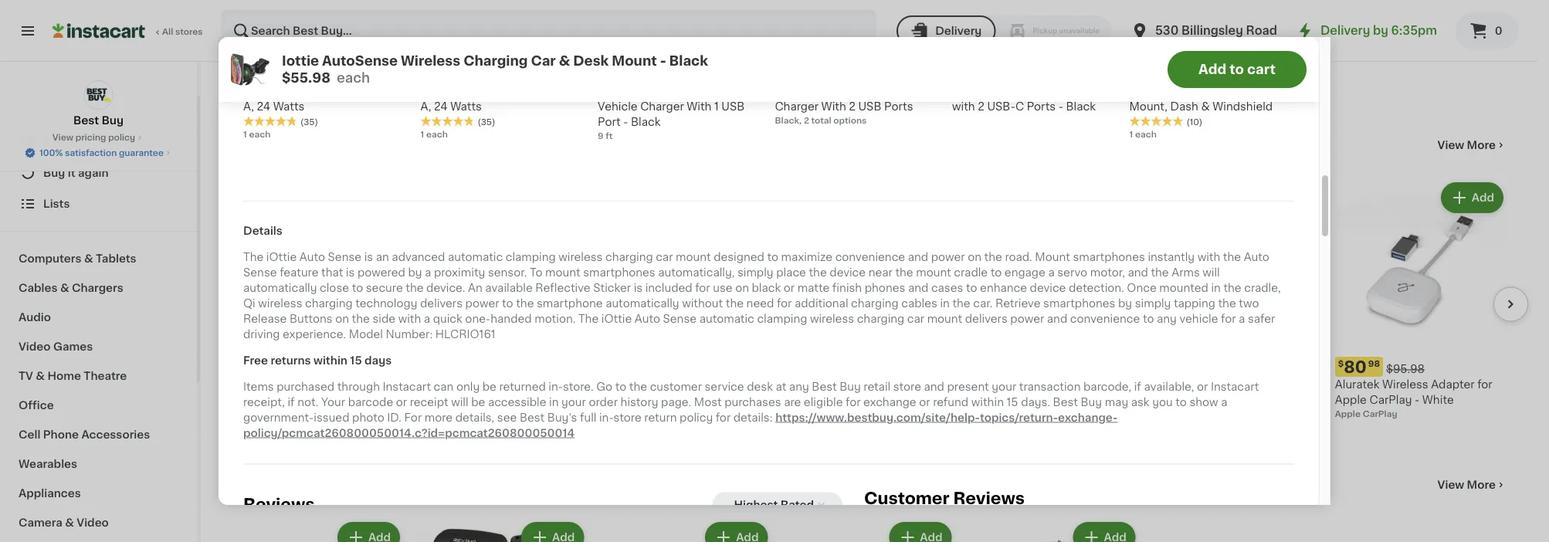 Task type: describe. For each thing, give the bounding box(es) containing it.
a left the 'servo'
[[1049, 267, 1055, 278]]

2 inside insignia 40 w vehicle charger with 2 usb-c ports - black
[[978, 101, 985, 112]]

insignia inside insignia 40 w vehicle charger with 2 usb-c ports - black
[[952, 86, 994, 97]]

100% satisfaction guarantee
[[39, 149, 164, 157]]

buy it again
[[43, 168, 109, 178]]

and inside iottie smartphone car mount, air vent and flush, 2 in 1
[[1197, 395, 1217, 406]]

to inside button
[[1230, 63, 1244, 76]]

usb inside item carousel 'region'
[[1051, 395, 1074, 406]]

cradle
[[954, 267, 988, 278]]

1 horizontal spatial on
[[736, 283, 749, 294]]

0 horizontal spatial w
[[836, 86, 847, 97]]

wireless inside iottie autosense wireless charging car & desk mount - black $55.98 each
[[401, 54, 461, 68]]

watts for 22
[[273, 101, 305, 112]]

or left refund
[[919, 397, 931, 408]]

kenwood in-dash cd/dm receiver with built-in bluetooth & satellite radio- ready with detachable faceplate - black
[[416, 379, 566, 452]]

0 vertical spatial simply
[[738, 267, 774, 278]]

ft
[[606, 132, 613, 140]]

0 vertical spatial power
[[931, 252, 965, 263]]

for inside the $ 80 98 $95.98 aluratek wireless adapter for apple carplay - white apple carplay
[[1478, 379, 1493, 390]]

sticker
[[593, 283, 631, 294]]

0 vertical spatial carplay
[[1370, 395, 1412, 406]]

again
[[78, 168, 109, 178]]

0 vertical spatial smartphones
[[1073, 252, 1145, 263]]

1 vertical spatial in-
[[599, 413, 614, 423]]

view for first view more link from the top
[[1438, 140, 1465, 151]]

ready
[[416, 426, 451, 437]]

it
[[68, 168, 75, 178]]

2 vertical spatial by
[[1119, 298, 1133, 309]]

present
[[947, 382, 989, 393]]

watts for 24
[[450, 101, 482, 112]]

autosense for iottie autosense wireless charging car & desk mount - black
[[815, 379, 874, 390]]

may
[[1105, 397, 1129, 408]]

0 vertical spatial store
[[894, 382, 922, 393]]

experience.
[[283, 329, 346, 340]]

0 horizontal spatial clamping
[[506, 252, 556, 263]]

1 vertical spatial simply
[[1135, 298, 1171, 309]]

a down advanced
[[425, 267, 431, 278]]

buy left "it"
[[43, 168, 65, 178]]

2 vertical spatial with
[[398, 314, 421, 325]]

car.
[[974, 298, 993, 309]]

6:35pm
[[1392, 25, 1438, 36]]

highest
[[734, 500, 778, 511]]

& inside iottie smartphone car mount, dash & windshield
[[630, 395, 639, 406]]

use
[[713, 283, 733, 294]]

car down $ 22 99
[[279, 86, 298, 97]]

2 vertical spatial smartphones
[[1044, 298, 1116, 309]]

1 apple from the top
[[1336, 395, 1367, 406]]

& inside 'kenwood in-dash cd/dm receiver with built-in bluetooth & satellite radio- ready with detachable faceplate - black'
[[472, 410, 481, 421]]

2 horizontal spatial on
[[968, 252, 982, 263]]

engage
[[1005, 267, 1046, 278]]

car down cart
[[1264, 86, 1283, 97]]

mount, inside iottie smartphone car mount, dash & windshield
[[725, 379, 763, 390]]

car inside the iottie autosense wireless charging car & desk mount - black
[[836, 395, 855, 406]]

lists link
[[9, 188, 188, 219]]

go
[[597, 382, 613, 393]]

office
[[19, 400, 54, 411]]

$ for 24
[[424, 66, 429, 75]]

iottie inside iottie smartphone car mount, dash & windshield
[[600, 379, 630, 390]]

buy left the retail
[[840, 382, 861, 393]]

0 vertical spatial sense
[[328, 252, 362, 263]]

iottie autosense wireless charging car & desk mount - black
[[784, 379, 942, 421]]

0 horizontal spatial 15
[[350, 355, 362, 366]]

buttons
[[290, 314, 333, 325]]

- inside the $ 80 98 $95.98 aluratek wireless adapter for apple carplay - white apple carplay
[[1415, 395, 1420, 406]]

1 horizontal spatial (10)
[[841, 427, 857, 436]]

0 vertical spatial device
[[830, 267, 866, 278]]

insignia 40 w vehicle charger with 2 usb-c ports - black
[[952, 86, 1115, 112]]

w inside item carousel 'region'
[[1029, 379, 1040, 390]]

for up without
[[695, 283, 710, 294]]

99 for 20
[[630, 66, 642, 75]]

all stores
[[162, 27, 203, 36]]

service type group
[[897, 15, 1112, 46]]

to right close
[[352, 283, 363, 294]]

0 horizontal spatial windshield
[[315, 395, 375, 406]]

0 horizontal spatial black,
[[775, 116, 802, 125]]

view pricing policy link
[[52, 131, 145, 144]]

1 vertical spatial smartphones
[[583, 267, 656, 278]]

$55.98 for the '$47.98 original price: $55.98' element containing 47
[[281, 364, 319, 375]]

530 billingsley road button
[[1131, 9, 1278, 53]]

6 add button from the left
[[1259, 184, 1319, 212]]

$55.98 inside iottie autosense wireless charging car & desk mount - black $55.98 each
[[282, 71, 331, 85]]

iottie down sticker on the left of page
[[602, 314, 632, 325]]

the iottie auto sense is an advanced automatic clamping wireless charging car mount designed to maximize convenience and power on the road. mount smartphones instantly with the auto sense feature that is powered by a proximity sensor. to mount smartphones automatically, simply place the device near the mount cradle to engage a servo motor, and the arms will automatically close to secure the device. an available reflective sticker is included for use on black or matte finish phones and cases to enhance device detection. once mounted in the cradle, qi wireless charging technology delivers power to the smartphone automatically without the need for additional charging cables in the car. retrieve smartphones by simply tapping the two release buttons on the side with a quick one-handed motion. the iottie auto sense automatic clamping wireless charging car mount delivers power and convenience to any vehicle for a safer driving experience. model number: hlcrio161
[[243, 252, 1281, 340]]

mount up cases
[[916, 267, 952, 278]]

to down available
[[502, 298, 513, 309]]

belkin car charger, dual usb- a, 24 watts for 22
[[243, 86, 405, 112]]

iottie smartphone car mount, air vent and flush, 2 in 1
[[1152, 379, 1315, 406]]

& inside the iottie autosense wireless charging car & desk mount - black
[[858, 395, 866, 406]]

$47.98 original price: $55.98 element containing $55.98
[[1130, 63, 1295, 83]]

side
[[373, 314, 396, 325]]

black inside insignia 40 w vehicle charger with 2 usb-c ports - black
[[1066, 101, 1096, 112]]

- inside insignia 40 w vehicle charger with 2 usb-c ports - black
[[1059, 101, 1064, 112]]

a, for 24
[[421, 101, 431, 112]]

refund
[[933, 397, 969, 408]]

5 add button from the left
[[1075, 184, 1135, 212]]

1 horizontal spatial reviews
[[954, 491, 1025, 507]]

government-
[[243, 413, 314, 423]]

automatically,
[[658, 267, 735, 278]]

add to cart
[[1199, 63, 1276, 76]]

7 add button from the left
[[1443, 184, 1502, 212]]

2 vertical spatial power
[[1011, 314, 1045, 325]]

mount, inside iottie smartphone car mount, air vent and flush, 2 in 1
[[1277, 379, 1315, 390]]

& right tv
[[36, 371, 45, 382]]

most
[[694, 397, 722, 408]]

faceplate
[[416, 441, 469, 452]]

belkin for 22
[[243, 86, 276, 97]]

charger inside item carousel 'region'
[[968, 395, 1011, 406]]

motor,
[[1091, 267, 1125, 278]]

ports inside item carousel 'region'
[[1077, 395, 1106, 406]]

1 horizontal spatial usb
[[859, 101, 882, 112]]

& down purchased
[[304, 395, 312, 406]]

to down cradle
[[966, 283, 978, 294]]

0 vertical spatial within
[[314, 355, 348, 366]]

530 billingsley road
[[1156, 25, 1278, 36]]

& right camera
[[65, 518, 74, 528]]

computers
[[19, 253, 82, 264]]

autosense for iottie autosense wireless charging car & desk mount - black $55.98 each
[[322, 54, 398, 68]]

2 horizontal spatial windshield
[[1213, 101, 1273, 112]]

1 vertical spatial be
[[471, 397, 485, 408]]

$ for 80
[[1339, 360, 1344, 368]]

2 horizontal spatial by
[[1373, 25, 1389, 36]]

mount for iottie autosense wireless charging car & desk mount - black $55.98 each
[[612, 54, 657, 68]]

0 horizontal spatial the
[[243, 252, 264, 263]]

barcode
[[348, 397, 393, 408]]

handed
[[491, 314, 532, 325]]

model
[[349, 329, 383, 340]]

2 horizontal spatial sense
[[663, 314, 697, 325]]

usb- inside insignia 40 w vehicle charger with 2 usb-c ports - black
[[988, 101, 1016, 112]]

1 horizontal spatial if
[[1135, 382, 1142, 393]]

store.
[[563, 382, 594, 393]]

delivery for delivery by 6:35pm
[[1321, 25, 1371, 36]]

kenwood in-dash cd/dm receiver with built-in bluetooth & satellite radio- ready with detachable faceplate - black button
[[416, 179, 587, 452]]

0 horizontal spatial ports
[[885, 101, 913, 112]]

iottie inside iottie smartphone car mount, air vent and flush, 2 in 1
[[1152, 379, 1182, 390]]

$20.99 original price: $24.99 element
[[1152, 357, 1323, 377]]

0 horizontal spatial if
[[288, 397, 295, 408]]

belkin for 24
[[421, 86, 454, 97]]

add for 6th add button from the right
[[552, 192, 575, 203]]

driving
[[243, 329, 280, 340]]

smartphone for windshield
[[633, 379, 700, 390]]

for up https://www.bestbuy.com/site/help-
[[846, 397, 861, 408]]

dual for 22
[[350, 86, 374, 97]]

free
[[243, 355, 268, 366]]

black
[[752, 283, 781, 294]]

proximity
[[434, 267, 485, 278]]

1 add button from the left
[[339, 184, 399, 212]]

car down $ 24 99
[[456, 86, 476, 97]]

charging inside iottie autosense wireless charging car & desk mount - black $55.98 each
[[464, 54, 528, 68]]

maximize
[[781, 252, 833, 263]]

wireless inside the iottie autosense wireless charging car & desk mount - black
[[877, 379, 923, 390]]

add for fourth add button from the left
[[920, 192, 943, 203]]

phones
[[865, 283, 906, 294]]

1 vertical spatial store
[[614, 413, 642, 423]]

on
[[232, 137, 257, 153]]

advanced
[[392, 252, 445, 263]]

one-
[[465, 314, 491, 325]]

through
[[337, 382, 380, 393]]

1 vertical spatial device
[[1030, 283, 1066, 294]]

1 vertical spatial car
[[908, 314, 925, 325]]

available
[[485, 283, 533, 294]]

$22.99
[[648, 70, 686, 81]]

black inside iottie autosense wireless charging car & desk mount - black $55.98 each
[[669, 54, 708, 68]]

dash down add to cart button
[[1171, 101, 1199, 112]]

1 horizontal spatial clamping
[[757, 314, 807, 325]]

add for 7th add button from left
[[1472, 192, 1495, 203]]

feature
[[280, 267, 319, 278]]

charger, for 24
[[478, 86, 524, 97]]

add inside add to cart button
[[1199, 63, 1227, 76]]

accessible
[[488, 397, 547, 408]]

sale
[[261, 137, 298, 153]]

best down the transaction
[[1053, 397, 1078, 408]]

mount inside the iottie auto sense is an advanced automatic clamping wireless charging car mount designed to maximize convenience and power on the road. mount smartphones instantly with the auto sense feature that is powered by a proximity sensor. to mount smartphones automatically, simply place the device near the mount cradle to engage a servo motor, and the arms will automatically close to secure the device. an available reflective sticker is included for use on black or matte finish phones and cases to enhance device detection. once mounted in the cradle, qi wireless charging technology delivers power to the smartphone automatically without the need for additional charging cables in the car. retrieve smartphones by simply tapping the two release buttons on the side with a quick one-handed motion. the iottie auto sense automatic clamping wireless charging car mount delivers power and convenience to any vehicle for a safer driving experience. model number: hlcrio161
[[1035, 252, 1071, 263]]

0 horizontal spatial delivers
[[420, 298, 463, 309]]

dual for 24
[[527, 86, 552, 97]]

camera
[[19, 518, 62, 528]]

in inside iottie smartphone car mount, air vent and flush, 2 in 1
[[1264, 395, 1273, 406]]

finish
[[833, 283, 862, 294]]

tablets
[[96, 253, 136, 264]]

transaction
[[1019, 382, 1081, 393]]

https://www.bestbuy.com/site/help-topics/return-exchange- policy/pcmcat260800050014.c?id=pcmcat260800050014 link
[[243, 413, 1118, 439]]

issued
[[314, 413, 350, 423]]

history
[[621, 397, 659, 408]]

vehicle down delivery button
[[882, 86, 922, 97]]

best down accessible
[[520, 413, 545, 423]]

0 vertical spatial car
[[656, 252, 673, 263]]

15 inside items purchased through instacart can only be returned in-store. go to the customer service desk at any best buy retail store and present your transaction barcode, if available, or instacart receipt, if not. your barcode or receipt will be accessible in your order history page. most purchases are eligible for exchange or refund within 15 days. best buy may ask you to show a government-issued photo id. for more details, see best buy's full in-store return policy for details:
[[1007, 397, 1019, 408]]

0 horizontal spatial is
[[346, 267, 355, 278]]

cradle,
[[1245, 283, 1281, 294]]

in down cases
[[940, 298, 950, 309]]

or up id.
[[396, 397, 407, 408]]

to up place at the right of the page
[[767, 252, 779, 263]]

release
[[243, 314, 287, 325]]

view for 2nd view more link
[[1438, 480, 1465, 491]]

1 inside iottie smartphone car mount, air vent and flush, 2 in 1
[[1276, 395, 1281, 406]]

charger inside insignia 40 w vehicle charger with 2 usb-c ports - black
[[1071, 86, 1115, 97]]

0 horizontal spatial total
[[811, 116, 832, 125]]

black inside the iottie autosense wireless charging car & desk mount - black
[[784, 410, 813, 421]]

iottie inside product group
[[232, 379, 262, 390]]

audio
[[19, 312, 51, 323]]

to right go
[[615, 382, 627, 393]]

will inside the iottie auto sense is an advanced automatic clamping wireless charging car mount designed to maximize convenience and power on the road. mount smartphones instantly with the auto sense feature that is powered by a proximity sensor. to mount smartphones automatically, simply place the device near the mount cradle to engage a servo motor, and the arms will automatically close to secure the device. an available reflective sticker is included for use on black or matte finish phones and cases to enhance device detection. once mounted in the cradle, qi wireless charging technology delivers power to the smartphone automatically without the need for additional charging cables in the car. retrieve smartphones by simply tapping the two release buttons on the side with a quick one-handed motion. the iottie auto sense automatic clamping wireless charging car mount delivers power and convenience to any vehicle for a safer driving experience. model number: hlcrio161
[[1203, 267, 1220, 278]]

items purchased through instacart can only be returned in-store. go to the customer service desk at any best buy retail store and present your transaction barcode, if available, or instacart receipt, if not. your barcode or receipt will be accessible in your order history page. most purchases are eligible for exchange or refund within 15 days. best buy may ask you to show a government-issued photo id. for more details, see best buy's full in-store return policy for details:
[[243, 382, 1260, 423]]

enhance
[[980, 283, 1027, 294]]

a inside items purchased through instacart can only be returned in-store. go to the customer service desk at any best buy retail store and present your transaction barcode, if available, or instacart receipt, if not. your barcode or receipt will be accessible in your order history page. most purchases are eligible for exchange or refund within 15 days. best buy may ask you to show a government-issued photo id. for more details, see best buy's full in-store return policy for details:
[[1221, 397, 1228, 408]]

hlcrio161
[[436, 329, 496, 340]]

for
[[404, 413, 422, 423]]

1 vertical spatial the
[[579, 314, 599, 325]]

to down once
[[1143, 314, 1154, 325]]

or up show
[[1197, 382, 1208, 393]]

1 inside insignia 25w lightning vehicle charger with 1 usb port - black 9 ft
[[715, 101, 719, 112]]

0 horizontal spatial options
[[834, 116, 867, 125]]

customer reviews
[[864, 491, 1025, 507]]

included
[[646, 283, 693, 294]]

& right cables
[[60, 283, 69, 294]]

to right you
[[1176, 397, 1187, 408]]

cd/dm
[[515, 379, 556, 390]]

iottie wireless charging car mount, dash & windshield for the '$47.98 original price: $55.98' element containing 47
[[232, 379, 385, 406]]

phone
[[43, 430, 79, 440]]

a down two
[[1239, 314, 1246, 325]]

0 horizontal spatial in-
[[549, 382, 563, 393]]

1 horizontal spatial automatic
[[700, 314, 755, 325]]

1 horizontal spatial is
[[364, 252, 373, 263]]

3 add button from the left
[[707, 184, 767, 212]]

office link
[[9, 391, 188, 420]]

purchases
[[725, 397, 781, 408]]

road.
[[1005, 252, 1033, 263]]

dash inside iottie smartphone car mount, dash & windshield
[[600, 395, 628, 406]]

mount up automatically,
[[676, 252, 711, 263]]

0 horizontal spatial auto
[[300, 252, 325, 263]]

& left tablets
[[84, 253, 93, 264]]

gps
[[304, 81, 355, 104]]

in up tapping
[[1212, 283, 1221, 294]]

camera & video link
[[9, 508, 188, 538]]

and inside items purchased through instacart can only be returned in-store. go to the customer service desk at any best buy retail store and present your transaction barcode, if available, or instacart receipt, if not. your barcode or receipt will be accessible in your order history page. most purchases are eligible for exchange or refund within 15 days. best buy may ask you to show a government-issued photo id. for more details, see best buy's full in-store return policy for details:
[[924, 382, 945, 393]]

1 vertical spatial carplay
[[1363, 410, 1398, 418]]

in inside 'kenwood in-dash cd/dm receiver with built-in bluetooth & satellite radio- ready with detachable faceplate - black'
[[523, 395, 533, 406]]

an
[[376, 252, 389, 263]]

0 horizontal spatial on
[[335, 314, 349, 325]]

98 inside the $ 80 98 $95.98 aluratek wireless adapter for apple carplay - white apple carplay
[[1369, 360, 1380, 368]]

1 horizontal spatial 98
[[1161, 66, 1173, 75]]

for down black
[[777, 298, 792, 309]]

1 horizontal spatial auto
[[635, 314, 660, 325]]

add for 3rd add button from the left
[[736, 192, 759, 203]]

47 98
[[241, 359, 275, 375]]

1 horizontal spatial convenience
[[1070, 314, 1140, 325]]

2 view more link from the top
[[1438, 477, 1507, 493]]

ask
[[1131, 397, 1150, 408]]

black inside 'kenwood in-dash cd/dm receiver with built-in bluetooth & satellite radio- ready with detachable faceplate - black'
[[480, 441, 509, 452]]

insignia 24 w black vehicle charger with 2 usb ports black, 2 total options inside item carousel 'region'
[[968, 379, 1115, 418]]

delivery by 6:35pm link
[[1296, 22, 1438, 40]]

smartphone for and
[[1185, 379, 1252, 390]]

shop link
[[9, 127, 188, 158]]

0 horizontal spatial automatically
[[243, 283, 317, 294]]

1 horizontal spatial wireless
[[559, 252, 603, 263]]

buy up view pricing policy link
[[102, 115, 124, 126]]

1 vertical spatial power
[[465, 298, 499, 309]]

1 horizontal spatial video
[[77, 518, 109, 528]]

with inside insignia 25w lightning vehicle charger with 1 usb port - black 9 ft
[[687, 101, 712, 112]]

theatre
[[84, 371, 127, 382]]

0 horizontal spatial convenience
[[836, 252, 905, 263]]

usb inside insignia 25w lightning vehicle charger with 1 usb port - black 9 ft
[[722, 101, 745, 112]]

are
[[784, 397, 801, 408]]

cables & chargers link
[[9, 273, 188, 303]]

& down add to cart
[[1202, 101, 1210, 112]]

total inside item carousel 'region'
[[1004, 410, 1024, 418]]



Task type: locate. For each thing, give the bounding box(es) containing it.
add for 1st add button
[[368, 192, 391, 203]]

each inside iottie autosense wireless charging car & desk mount - black $55.98 each
[[337, 71, 370, 85]]

store down "history"
[[614, 413, 642, 423]]

99 for 24
[[453, 66, 465, 75]]

2 add button from the left
[[523, 184, 583, 212]]

1 vertical spatial view more
[[1438, 480, 1496, 491]]

usb- for 24
[[554, 86, 583, 97]]

0 horizontal spatial belkin
[[243, 86, 276, 97]]

the down smartphone
[[579, 314, 599, 325]]

instacart logo image
[[53, 22, 145, 40]]

1 vertical spatial black,
[[968, 410, 994, 418]]

iottie down 530
[[1130, 86, 1160, 97]]

safer
[[1248, 314, 1276, 325]]

1 99 from the left
[[275, 66, 286, 75]]

bluetooth
[[416, 410, 469, 421]]

insignia 40 w vehicle charger with 2 usb-c ports - black button
[[952, 0, 1117, 114]]

1 vertical spatial with
[[1198, 252, 1221, 263]]

2 horizontal spatial ports
[[1077, 395, 1106, 406]]

best up eligible at bottom right
[[812, 382, 837, 393]]

$47.98 original price: $55.98 element
[[1130, 63, 1295, 83], [232, 357, 403, 377]]

(10) inside product group
[[289, 412, 305, 420]]

quick
[[433, 314, 463, 325]]

& right "22"
[[279, 81, 299, 104]]

$ 24 99
[[424, 65, 465, 82]]

car down $20.99 original price: $24.99 element
[[1255, 379, 1274, 390]]

tapping
[[1174, 298, 1216, 309]]

belkin down "22"
[[243, 86, 276, 97]]

with inside insignia 40 w vehicle charger with 2 usb-c ports - black
[[952, 101, 975, 112]]

80
[[1344, 359, 1367, 375]]

view
[[52, 133, 73, 142], [1438, 140, 1465, 151], [1438, 480, 1465, 491]]

ports
[[885, 101, 913, 112], [1027, 101, 1056, 112], [1077, 395, 1106, 406]]

charging inside the iottie autosense wireless charging car & desk mount - black
[[784, 395, 833, 406]]

desk for iottie autosense wireless charging car & desk mount - black
[[869, 395, 897, 406]]

convenience
[[836, 252, 905, 263], [1070, 314, 1140, 325]]

iottie for iottie autosense wireless charging car & desk mount - black
[[784, 379, 812, 390]]

charging inside product group
[[314, 379, 363, 390]]

power up one-
[[465, 298, 499, 309]]

1 instacart from the left
[[383, 382, 431, 393]]

0 horizontal spatial 99
[[275, 66, 286, 75]]

mount down cables
[[927, 314, 963, 325]]

usb-
[[377, 86, 405, 97], [554, 86, 583, 97], [988, 101, 1016, 112]]

iottie up feature
[[266, 252, 297, 263]]

smartphones down detection.
[[1044, 298, 1116, 309]]

w
[[836, 86, 847, 97], [1015, 86, 1026, 97], [1029, 379, 1040, 390]]

product group containing 47
[[232, 179, 403, 435]]

buy it again link
[[9, 158, 188, 188]]

$80.98 original price: $95.98 element
[[1336, 357, 1507, 377]]

receipt,
[[243, 397, 285, 408]]

1 vertical spatial autosense
[[815, 379, 874, 390]]

highest rated
[[734, 500, 814, 511]]

& inside iottie autosense wireless charging car & desk mount - black $55.98 each
[[559, 54, 570, 68]]

desk inside iottie autosense wireless charging car & desk mount - black $55.98 each
[[573, 54, 609, 68]]

0 button
[[1456, 12, 1519, 49]]

1 vertical spatial insignia 24 w black vehicle charger with 2 usb ports black, 2 total options
[[968, 379, 1115, 418]]

service
[[705, 382, 744, 393]]

is right the that
[[346, 267, 355, 278]]

within inside items purchased through instacart can only be returned in-store. go to the customer service desk at any best buy retail store and present your transaction barcode, if available, or instacart receipt, if not. your barcode or receipt will be accessible in your order history page. most purchases are eligible for exchange or refund within 15 days. best buy may ask you to show a government-issued photo id. for more details, see best buy's full in-store return policy for details:
[[972, 397, 1004, 408]]

(10) for the '$47.98 original price: $55.98' element containing 47
[[289, 412, 305, 420]]

$ inside $ 24 99
[[424, 66, 429, 75]]

0 vertical spatial options
[[834, 116, 867, 125]]

any
[[1157, 314, 1177, 325], [789, 382, 809, 393]]

iottie up are
[[784, 379, 812, 390]]

2 inside iottie smartphone car mount, air vent and flush, 2 in 1
[[1254, 395, 1261, 406]]

$ inside $ 22 99
[[246, 66, 252, 75]]

2 horizontal spatial usb
[[1051, 395, 1074, 406]]

computers & tablets
[[19, 253, 136, 264]]

by down once
[[1119, 298, 1133, 309]]

0 horizontal spatial simply
[[738, 267, 774, 278]]

0 vertical spatial policy
[[108, 133, 135, 142]]

1 vertical spatial convenience
[[1070, 314, 1140, 325]]

2 horizontal spatial mount
[[1035, 252, 1071, 263]]

be right only
[[483, 382, 497, 393]]

windshield down customer
[[642, 395, 702, 406]]

simply
[[738, 267, 774, 278], [1135, 298, 1171, 309]]

- right exchange
[[938, 395, 942, 406]]

iottie up order
[[600, 379, 630, 390]]

0 horizontal spatial belkin car charger, dual usb- a, 24 watts
[[243, 86, 405, 112]]

2 horizontal spatial auto
[[1244, 252, 1270, 263]]

in
[[1212, 283, 1221, 294], [940, 298, 950, 309], [523, 395, 533, 406], [1264, 395, 1273, 406], [549, 397, 559, 408]]

options inside item carousel 'region'
[[1026, 410, 1059, 418]]

- inside the iottie autosense wireless charging car & desk mount - black
[[938, 395, 942, 406]]

video games
[[19, 341, 93, 352]]

0 vertical spatial insignia 24 w black vehicle charger with 2 usb ports black, 2 total options
[[775, 86, 922, 125]]

video
[[19, 341, 51, 352], [77, 518, 109, 528]]

2 belkin from the left
[[421, 86, 454, 97]]

video inside 'link'
[[19, 341, 51, 352]]

$ inside the $ 80 98 $95.98 aluratek wireless adapter for apple carplay - white apple carplay
[[1339, 360, 1344, 368]]

number:
[[386, 329, 433, 340]]

& left satellite
[[472, 410, 481, 421]]

2 dual from the left
[[527, 86, 552, 97]]

2 instacart from the left
[[1211, 382, 1260, 393]]

99 inside $ 24 99
[[453, 66, 465, 75]]

$ inside $ 20 99
[[601, 66, 607, 75]]

cases
[[932, 283, 964, 294]]

1 horizontal spatial smartphone
[[1185, 379, 1252, 390]]

insignia inside item carousel 'region'
[[968, 379, 1010, 390]]

any down tapping
[[1157, 314, 1177, 325]]

product group containing 80
[[1336, 179, 1507, 420]]

1 smartphone from the left
[[633, 379, 700, 390]]

0 horizontal spatial policy
[[108, 133, 135, 142]]

days.
[[1021, 397, 1051, 408]]

within down experience.
[[314, 355, 348, 366]]

without
[[682, 298, 723, 309]]

is right sticker on the left of page
[[634, 283, 643, 294]]

(10) for the '$47.98 original price: $55.98' element containing $55.98
[[1187, 118, 1203, 127]]

1 belkin car charger, dual usb- a, 24 watts from the left
[[243, 86, 405, 112]]

0 horizontal spatial usb-
[[377, 86, 405, 97]]

delivery for delivery
[[936, 25, 982, 36]]

iottie up car & gps
[[282, 54, 319, 68]]

(35) for 22
[[300, 118, 318, 127]]

$55.98 up purchased
[[281, 364, 319, 375]]

- inside 'kenwood in-dash cd/dm receiver with built-in bluetooth & satellite radio- ready with detachable faceplate - black'
[[472, 441, 477, 452]]

1 horizontal spatial belkin
[[421, 86, 454, 97]]

98 right 47
[[263, 360, 275, 368]]

car inside iottie smartphone car mount, dash & windshield
[[703, 379, 722, 390]]

(10) down add to cart
[[1187, 118, 1203, 127]]

1 vertical spatial sense
[[243, 267, 277, 278]]

0 vertical spatial clamping
[[506, 252, 556, 263]]

iottie autosense wireless charging car & desk mount - black $55.98 each
[[282, 54, 708, 85]]

0 vertical spatial be
[[483, 382, 497, 393]]

1 horizontal spatial power
[[931, 252, 965, 263]]

motion.
[[535, 314, 576, 325]]

0 vertical spatial your
[[992, 382, 1017, 393]]

desk for iottie autosense wireless charging car & desk mount - black $55.98 each
[[573, 54, 609, 68]]

you
[[1153, 397, 1173, 408]]

1 horizontal spatial iottie wireless charging car mount, dash & windshield
[[1130, 86, 1283, 112]]

vehicle inside item carousel 'region'
[[1075, 379, 1115, 390]]

vehicle inside insignia 25w lightning vehicle charger with 1 usb port - black 9 ft
[[598, 101, 638, 112]]

iottie wireless charging car mount, dash & windshield down add to cart
[[1130, 86, 1283, 112]]

1 vertical spatial automatically
[[606, 298, 679, 309]]

delivers down car.
[[965, 314, 1008, 325]]

0 horizontal spatial by
[[408, 267, 422, 278]]

tv & home theatre
[[19, 371, 127, 382]]

wireless
[[401, 54, 461, 68], [1163, 86, 1209, 97], [265, 379, 311, 390], [877, 379, 923, 390], [1383, 379, 1429, 390]]

desk
[[573, 54, 609, 68], [869, 395, 897, 406]]

1 dual from the left
[[350, 86, 374, 97]]

best buy logo image
[[84, 80, 113, 110]]

98 down 530
[[1161, 66, 1173, 75]]

instacart
[[383, 382, 431, 393], [1211, 382, 1260, 393]]

smartphones up motor,
[[1073, 252, 1145, 263]]

insignia inside insignia 25w lightning vehicle charger with 1 usb port - black 9 ft
[[598, 86, 640, 97]]

1 vertical spatial by
[[408, 267, 422, 278]]

the
[[985, 252, 1003, 263], [1224, 252, 1241, 263], [809, 267, 827, 278], [896, 267, 914, 278], [1151, 267, 1169, 278], [406, 283, 424, 294], [1224, 283, 1242, 294], [516, 298, 534, 309], [726, 298, 744, 309], [953, 298, 971, 309], [1219, 298, 1237, 309], [352, 314, 370, 325], [629, 382, 647, 393]]

0 horizontal spatial insignia 24 w black vehicle charger with 2 usb ports black, 2 total options
[[775, 86, 922, 125]]

customer
[[650, 382, 702, 393]]

black, inside item carousel 'region'
[[968, 410, 994, 418]]

2 vertical spatial on
[[335, 314, 349, 325]]

each
[[337, 71, 370, 85], [249, 131, 271, 139], [426, 131, 448, 139], [1135, 131, 1157, 139], [237, 424, 259, 433], [605, 424, 627, 433]]

belkin car charger, dual usb- a, 24 watts down iottie autosense wireless charging car & desk mount - black $55.98 each at the top left of page
[[421, 86, 583, 112]]

0 horizontal spatial delivery
[[936, 25, 982, 36]]

view more link
[[1438, 138, 1507, 153], [1438, 477, 1507, 493]]

1 horizontal spatial desk
[[869, 395, 897, 406]]

1 watts from the left
[[273, 101, 305, 112]]

add for third add button from the right
[[1104, 192, 1127, 203]]

& right order
[[630, 395, 639, 406]]

more for first view more link from the top
[[1467, 140, 1496, 151]]

for right vehicle
[[1221, 314, 1236, 325]]

0 horizontal spatial autosense
[[322, 54, 398, 68]]

device down engage
[[1030, 283, 1066, 294]]

add to cart button
[[1168, 51, 1307, 88]]

1 vertical spatial view more link
[[1438, 477, 1507, 493]]

barcode,
[[1084, 382, 1132, 393]]

cables
[[19, 283, 58, 294]]

smartphone up show
[[1185, 379, 1252, 390]]

dash up the built-
[[484, 379, 512, 390]]

$ 80 98 $95.98 aluratek wireless adapter for apple carplay - white apple carplay
[[1336, 359, 1493, 418]]

0 vertical spatial iottie wireless charging car mount, dash & windshield
[[1130, 86, 1283, 112]]

if left not.
[[288, 397, 295, 408]]

car inside iottie autosense wireless charging car & desk mount - black $55.98 each
[[531, 54, 556, 68]]

the down the details
[[243, 252, 264, 263]]

in- up radio-
[[549, 382, 563, 393]]

- inside insignia 25w lightning vehicle charger with 1 usb port - black 9 ft
[[624, 117, 628, 128]]

0 vertical spatial view more link
[[1438, 138, 1507, 153]]

windshield down add to cart button
[[1213, 101, 1273, 112]]

1 (35) from the left
[[300, 118, 318, 127]]

windshield inside iottie smartphone car mount, dash & windshield
[[642, 395, 702, 406]]

w inside insignia 40 w vehicle charger with 2 usb-c ports - black
[[1015, 86, 1026, 97]]

1 vertical spatial mount
[[1035, 252, 1071, 263]]

$20.99 original price: $22.99 element
[[598, 63, 763, 83]]

belkin down $ 24 99
[[421, 86, 454, 97]]

best up pricing
[[73, 115, 99, 126]]

2 (35) from the left
[[478, 118, 495, 127]]

iottie up air
[[1152, 379, 1182, 390]]

belkin car charger, dual usb- a, 24 watts for 24
[[421, 86, 583, 112]]

belkin car charger, dual usb- a, 24 watts up now
[[243, 86, 405, 112]]

1 vertical spatial wireless
[[258, 298, 302, 309]]

ports inside insignia 40 w vehicle charger with 2 usb-c ports - black
[[1027, 101, 1056, 112]]

desk up port
[[573, 54, 609, 68]]

by
[[1373, 25, 1389, 36], [408, 267, 422, 278], [1119, 298, 1133, 309]]

black inside insignia 25w lightning vehicle charger with 1 usb port - black 9 ft
[[631, 117, 661, 128]]

near
[[869, 267, 893, 278]]

0 horizontal spatial your
[[562, 397, 586, 408]]

1 horizontal spatial instacart
[[1211, 382, 1260, 393]]

wireless inside the $ 80 98 $95.98 aluratek wireless adapter for apple carplay - white apple carplay
[[1383, 379, 1429, 390]]

or inside the iottie auto sense is an advanced automatic clamping wireless charging car mount designed to maximize convenience and power on the road. mount smartphones instantly with the auto sense feature that is powered by a proximity sensor. to mount smartphones automatically, simply place the device near the mount cradle to engage a servo motor, and the arms will automatically close to secure the device. an available reflective sticker is included for use on black or matte finish phones and cases to enhance device detection. once mounted in the cradle, qi wireless charging technology delivers power to the smartphone automatically without the need for additional charging cables in the car. retrieve smartphones by simply tapping the two release buttons on the side with a quick one-handed motion. the iottie auto sense automatic clamping wireless charging car mount delivers power and convenience to any vehicle for a safer driving experience. model number: hlcrio161
[[784, 283, 795, 294]]

policy inside items purchased through instacart can only be returned in-store. go to the customer service desk at any best buy retail store and present your transaction barcode, if available, or instacart receipt, if not. your barcode or receipt will be accessible in your order history page. most purchases are eligible for exchange or refund within 15 days. best buy may ask you to show a government-issued photo id. for more details, see best buy's full in-store return policy for details:
[[680, 413, 713, 423]]

cables
[[902, 298, 938, 309]]

wireless up release
[[258, 298, 302, 309]]

0 horizontal spatial iottie
[[282, 54, 319, 68]]

view more
[[1438, 140, 1496, 151], [1438, 480, 1496, 491]]

- inside iottie autosense wireless charging car & desk mount - black $55.98 each
[[660, 54, 666, 68]]

computers & tablets link
[[9, 244, 188, 273]]

(19)
[[657, 412, 673, 420]]

1 vertical spatial more
[[1467, 480, 1496, 491]]

$55.98
[[1179, 70, 1217, 81], [282, 71, 331, 85], [281, 364, 319, 375]]

automatic down without
[[700, 314, 755, 325]]

mount up the 'servo'
[[1035, 252, 1071, 263]]

autosense inside the iottie autosense wireless charging car & desk mount - black
[[815, 379, 874, 390]]

can
[[434, 382, 454, 393]]

1 a, from the left
[[243, 101, 254, 112]]

charger inside insignia 25w lightning vehicle charger with 1 usb port - black 9 ft
[[641, 101, 684, 112]]

will inside items purchased through instacart can only be returned in-store. go to the customer service desk at any best buy retail store and present your transaction barcode, if available, or instacart receipt, if not. your barcode or receipt will be accessible in your order history page. most purchases are eligible for exchange or refund within 15 days. best buy may ask you to show a government-issued photo id. for more details, see best buy's full in-store return policy for details:
[[451, 397, 469, 408]]

iottie wireless charging car mount, dash & windshield for the '$47.98 original price: $55.98' element containing $55.98
[[1130, 86, 1283, 112]]

0 horizontal spatial video
[[19, 341, 51, 352]]

mount inside the iottie autosense wireless charging car & desk mount - black
[[900, 395, 935, 406]]

buy up exchange-
[[1081, 397, 1102, 408]]

mount,
[[1130, 101, 1168, 112], [725, 379, 763, 390], [1277, 379, 1315, 390], [232, 395, 270, 406]]

dash inside product group
[[273, 395, 301, 406]]

place
[[776, 267, 806, 278]]

2 horizontal spatial usb-
[[988, 101, 1016, 112]]

$47.98 original price: $55.98 element containing 47
[[232, 357, 403, 377]]

1 horizontal spatial in-
[[599, 413, 614, 423]]

appliances link
[[9, 479, 188, 508]]

autosense up eligible at bottom right
[[815, 379, 874, 390]]

iottie inside the iottie autosense wireless charging car & desk mount - black
[[784, 379, 812, 390]]

simply down once
[[1135, 298, 1171, 309]]

15 left days
[[350, 355, 362, 366]]

2 belkin car charger, dual usb- a, 24 watts from the left
[[421, 86, 583, 112]]

1 vertical spatial delivers
[[965, 314, 1008, 325]]

2 apple from the top
[[1336, 410, 1361, 418]]

- left white
[[1415, 395, 1420, 406]]

item carousel region
[[232, 173, 1529, 452]]

dash down go
[[600, 395, 628, 406]]

iottie for iottie autosense wireless charging car & desk mount - black $55.98 each
[[282, 54, 319, 68]]

view more for first view more link from the top
[[1438, 140, 1496, 151]]

product group
[[232, 179, 403, 435], [416, 179, 587, 452], [600, 179, 771, 435], [784, 179, 955, 438], [968, 179, 1139, 420], [1152, 179, 1323, 435], [1336, 179, 1507, 420], [232, 519, 403, 542], [416, 519, 587, 542], [600, 519, 771, 542], [784, 519, 955, 542], [968, 519, 1139, 542]]

car up on
[[232, 81, 274, 104]]

(10)
[[1187, 118, 1203, 127], [289, 412, 305, 420], [841, 427, 857, 436]]

530
[[1156, 25, 1179, 36]]

3 99 from the left
[[630, 66, 642, 75]]

car up barcode
[[366, 379, 385, 390]]

tv & home theatre link
[[9, 362, 188, 391]]

20
[[607, 65, 629, 82]]

mount up $22.99
[[612, 54, 657, 68]]

0 horizontal spatial watts
[[273, 101, 305, 112]]

with up number:
[[398, 314, 421, 325]]

2 vertical spatial (10)
[[841, 427, 857, 436]]

4 add button from the left
[[891, 184, 951, 212]]

1 vertical spatial clamping
[[757, 314, 807, 325]]

$ for 20
[[601, 66, 607, 75]]

1 vertical spatial iottie wireless charging car mount, dash & windshield
[[232, 379, 385, 406]]

home
[[47, 371, 81, 382]]

0 horizontal spatial wireless
[[258, 298, 302, 309]]

for right adapter
[[1478, 379, 1493, 390]]

desk down the retail
[[869, 395, 897, 406]]

policy up "guarantee" on the left top
[[108, 133, 135, 142]]

in inside items purchased through instacart can only be returned in-store. go to the customer service desk at any best buy retail store and present your transaction barcode, if available, or instacart receipt, if not. your barcode or receipt will be accessible in your order history page. most purchases are eligible for exchange or refund within 15 days. best buy may ask you to show a government-issued photo id. for more details, see best buy's full in-store return policy for details:
[[549, 397, 559, 408]]

the inside items purchased through instacart can only be returned in-store. go to the customer service desk at any best buy retail store and present your transaction barcode, if available, or instacart receipt, if not. your barcode or receipt will be accessible in your order history page. most purchases are eligible for exchange or refund within 15 days. best buy may ask you to show a government-issued photo id. for more details, see best buy's full in-store return policy for details:
[[629, 382, 647, 393]]

2 a, from the left
[[421, 101, 431, 112]]

a left the quick at bottom
[[424, 314, 430, 325]]

0 horizontal spatial mount
[[612, 54, 657, 68]]

audio link
[[9, 303, 188, 332]]

if
[[1135, 382, 1142, 393], [288, 397, 295, 408]]

mount up the reflective
[[545, 267, 581, 278]]

1 horizontal spatial simply
[[1135, 298, 1171, 309]]

2 horizontal spatial power
[[1011, 314, 1045, 325]]

$47.98 original price: $55.98 element up purchased
[[232, 357, 403, 377]]

more
[[1467, 140, 1496, 151], [1467, 480, 1496, 491]]

by left 6:35pm
[[1373, 25, 1389, 36]]

in right flush,
[[1264, 395, 1273, 406]]

within down present
[[972, 397, 1004, 408]]

charger, up now
[[301, 86, 347, 97]]

& down the retail
[[858, 395, 866, 406]]

0 horizontal spatial store
[[614, 413, 642, 423]]

charging
[[464, 54, 528, 68], [1212, 86, 1261, 97], [314, 379, 363, 390], [784, 395, 833, 406]]

video games link
[[9, 332, 188, 362]]

2 charger, from the left
[[478, 86, 524, 97]]

a, for 22
[[243, 101, 254, 112]]

dash inside 'kenwood in-dash cd/dm receiver with built-in bluetooth & satellite radio- ready with detachable faceplate - black'
[[484, 379, 512, 390]]

for down most
[[716, 413, 731, 423]]

0 horizontal spatial $47.98 original price: $55.98 element
[[232, 357, 403, 377]]

mount for iottie autosense wireless charging car & desk mount - black
[[900, 395, 935, 406]]

apple
[[1336, 395, 1367, 406], [1336, 410, 1361, 418]]

vehicle inside insignia 40 w vehicle charger with 2 usb-c ports - black
[[1028, 86, 1068, 97]]

99 inside $ 20 99
[[630, 66, 642, 75]]

or
[[784, 283, 795, 294], [1197, 382, 1208, 393], [396, 397, 407, 408], [919, 397, 931, 408]]

0 horizontal spatial within
[[314, 355, 348, 366]]

99 inside $ 22 99
[[275, 66, 286, 75]]

view more for 2nd view more link
[[1438, 480, 1496, 491]]

charger, for 22
[[301, 86, 347, 97]]

view for view pricing policy link
[[52, 133, 73, 142]]

days
[[365, 355, 392, 366]]

1 vertical spatial will
[[451, 397, 469, 408]]

0 horizontal spatial (35)
[[300, 118, 318, 127]]

add for sixth add button
[[1288, 192, 1311, 203]]

0 vertical spatial video
[[19, 341, 51, 352]]

autosense up gps
[[322, 54, 398, 68]]

0 horizontal spatial car
[[656, 252, 673, 263]]

secure
[[366, 283, 403, 294]]

to up enhance
[[991, 267, 1002, 278]]

1 vertical spatial desk
[[869, 395, 897, 406]]

charger, down iottie autosense wireless charging car & desk mount - black $55.98 each at the top left of page
[[478, 86, 524, 97]]

1 charger, from the left
[[301, 86, 347, 97]]

(35) for 24
[[478, 118, 495, 127]]

mount inside iottie autosense wireless charging car & desk mount - black $55.98 each
[[612, 54, 657, 68]]

any inside the iottie auto sense is an advanced automatic clamping wireless charging car mount designed to maximize convenience and power on the road. mount smartphones instantly with the auto sense feature that is powered by a proximity sensor. to mount smartphones automatically, simply place the device near the mount cradle to engage a servo motor, and the arms will automatically close to secure the device. an available reflective sticker is included for use on black or matte finish phones and cases to enhance device detection. once mounted in the cradle, qi wireless charging technology delivers power to the smartphone automatically without the need for additional charging cables in the car. retrieve smartphones by simply tapping the two release buttons on the side with a quick one-handed motion. the iottie auto sense automatic clamping wireless charging car mount delivers power and convenience to any vehicle for a safer driving experience. model number: hlcrio161
[[1157, 314, 1177, 325]]

more for 2nd view more link
[[1467, 480, 1496, 491]]

a, down "22"
[[243, 101, 254, 112]]

free returns within 15 days
[[243, 355, 392, 366]]

1 horizontal spatial insignia 24 w black vehicle charger with 2 usb ports black, 2 total options
[[968, 379, 1115, 418]]

0 horizontal spatial automatic
[[448, 252, 503, 263]]

lists
[[43, 199, 70, 209]]

2 horizontal spatial wireless
[[810, 314, 854, 325]]

1 horizontal spatial by
[[1119, 298, 1133, 309]]

desk inside the iottie autosense wireless charging car & desk mount - black
[[869, 395, 897, 406]]

satellite
[[483, 410, 527, 421]]

2 horizontal spatial is
[[634, 283, 643, 294]]

instacart up flush,
[[1211, 382, 1260, 393]]

power down retrieve
[[1011, 314, 1045, 325]]

2 more from the top
[[1467, 480, 1496, 491]]

smartphone
[[633, 379, 700, 390], [1185, 379, 1252, 390]]

99 for 22
[[275, 66, 286, 75]]

smartphone inside iottie smartphone car mount, dash & windshield
[[633, 379, 700, 390]]

2 watts from the left
[[450, 101, 482, 112]]

automatic up proximity on the left
[[448, 252, 503, 263]]

car up included
[[656, 252, 673, 263]]

power up cradle
[[931, 252, 965, 263]]

$55.98 for the '$47.98 original price: $55.98' element containing $55.98
[[1179, 70, 1217, 81]]

(10) down https://www.bestbuy.com/site/help-
[[841, 427, 857, 436]]

1 horizontal spatial with
[[952, 101, 975, 112]]

vehicle up may
[[1075, 379, 1115, 390]]

0 vertical spatial (10)
[[1187, 118, 1203, 127]]

0 vertical spatial is
[[364, 252, 373, 263]]

0 horizontal spatial desk
[[573, 54, 609, 68]]

0 vertical spatial automatically
[[243, 283, 317, 294]]

2 99 from the left
[[453, 66, 465, 75]]

will down only
[[451, 397, 469, 408]]

any inside items purchased through instacart can only be returned in-store. go to the customer service desk at any best buy retail store and present your transaction barcode, if available, or instacart receipt, if not. your barcode or receipt will be accessible in your order history page. most purchases are eligible for exchange or refund within 15 days. best buy may ask you to show a government-issued photo id. for more details, see best buy's full in-store return policy for details:
[[789, 382, 809, 393]]

mount
[[612, 54, 657, 68], [1035, 252, 1071, 263], [900, 395, 935, 406]]

2 view more from the top
[[1438, 480, 1496, 491]]

smartphone up "page."
[[633, 379, 700, 390]]

delivery inside button
[[936, 25, 982, 36]]

smartphone inside iottie smartphone car mount, air vent and flush, 2 in 1
[[1185, 379, 1252, 390]]

0 vertical spatial autosense
[[322, 54, 398, 68]]

1 view more from the top
[[1438, 140, 1496, 151]]

in down returned
[[523, 395, 533, 406]]

$ for 22
[[246, 66, 252, 75]]

car inside iottie smartphone car mount, air vent and flush, 2 in 1
[[1255, 379, 1274, 390]]

98 inside 47 98
[[263, 360, 275, 368]]

0 horizontal spatial reviews
[[243, 497, 315, 513]]

1 horizontal spatial windshield
[[642, 395, 702, 406]]

car
[[531, 54, 556, 68], [232, 81, 274, 104], [279, 86, 298, 97], [456, 86, 476, 97], [1264, 86, 1283, 97], [366, 379, 385, 390], [703, 379, 722, 390], [1255, 379, 1274, 390], [836, 395, 855, 406]]

24 inside item carousel 'region'
[[1012, 379, 1026, 390]]

with
[[952, 101, 975, 112], [1198, 252, 1221, 263], [398, 314, 421, 325]]

1 inside product group
[[232, 424, 235, 433]]

1 belkin from the left
[[243, 86, 276, 97]]

usb- for 22
[[377, 86, 405, 97]]

None search field
[[221, 9, 877, 53]]

1 more from the top
[[1467, 140, 1496, 151]]

usb
[[722, 101, 745, 112], [859, 101, 882, 112], [1051, 395, 1074, 406]]

iottie inside iottie autosense wireless charging car & desk mount - black $55.98 each
[[282, 54, 319, 68]]

1 horizontal spatial 15
[[1007, 397, 1019, 408]]

options
[[834, 116, 867, 125], [1026, 410, 1059, 418]]

$ 20 99
[[601, 65, 642, 82]]

2 smartphone from the left
[[1185, 379, 1252, 390]]

auto up cradle,
[[1244, 252, 1270, 263]]

1 horizontal spatial within
[[972, 397, 1004, 408]]

0 vertical spatial on
[[968, 252, 982, 263]]

iottie
[[282, 54, 319, 68], [784, 379, 812, 390]]

a right show
[[1221, 397, 1228, 408]]

wireless down "additional"
[[810, 314, 854, 325]]

2 vertical spatial is
[[634, 283, 643, 294]]

0 vertical spatial wireless
[[559, 252, 603, 263]]

1 view more link from the top
[[1438, 138, 1507, 153]]



Task type: vqa. For each thing, say whether or not it's contained in the screenshot.
getting
no



